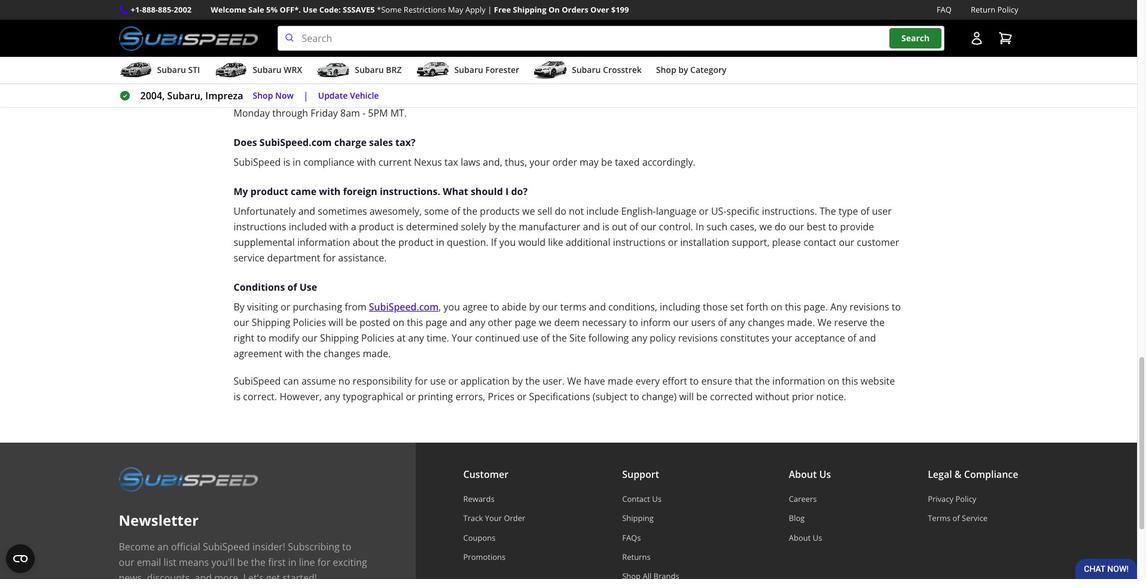 Task type: describe. For each thing, give the bounding box(es) containing it.
to inside the become an official subispeed insider! subscribing to our email list means you'll be the first in line for exciting news, discounts, and more. let's get started!
[[342, 540, 351, 553]]

of down those
[[718, 316, 727, 329]]

the down deem
[[552, 331, 567, 345]]

0 horizontal spatial policies
[[293, 316, 326, 329]]

we inside subispeed can assume no responsibility for use or application by the user. we have made every effort to ensure that the information on this website is correct. however, any typographical or printing errors, prices or specifications (subject to change) will be corrected without prior notice.
[[567, 375, 581, 388]]

discounts,
[[147, 571, 192, 579]]

with up sometimes
[[319, 185, 341, 198]]

a subaru crosstrek thumbnail image image
[[534, 61, 567, 79]]

our down by
[[234, 316, 249, 329]]

our right modify at the bottom left of page
[[302, 331, 317, 345]]

product up friendly
[[657, 60, 692, 73]]

us for about us link
[[813, 532, 822, 543]]

is down the 'subispeed.com charge'
[[283, 156, 290, 169]]

any down agree
[[469, 316, 485, 329]]

typographical
[[343, 390, 403, 403]]

any down set
[[729, 316, 745, 329]]

0 vertical spatial instructions.
[[380, 185, 440, 198]]

to up other
[[490, 300, 499, 314]]

current
[[379, 156, 411, 169]]

compliance
[[303, 156, 354, 169]]

to up "agreement"
[[257, 331, 266, 345]]

sti
[[188, 64, 200, 75]]

you down website,
[[795, 75, 811, 89]]

track
[[463, 513, 483, 524]]

our down english-
[[641, 220, 656, 233]]

to down the every
[[630, 390, 639, 403]]

product down difference.
[[402, 91, 437, 104]]

with down the sales
[[357, 156, 376, 169]]

reserve
[[834, 316, 868, 329]]

instructions. inside unfortunately and sometimes awesomely, some of the products we sell do not include english-language or us-specific instructions. the type of user instructions included with a product is determined solely by the manufacturer and is out of our control. in such cases, we do our best to provide supplemental information about the product in question. if you would like additional instructions or installation support, please contact our customer service department for assistance.
[[762, 205, 817, 218]]

language
[[656, 205, 697, 218]]

the left the user.
[[525, 375, 540, 388]]

printing
[[418, 390, 453, 403]]

we inside , you agree to abide by our terms and conditions, including those set forth on this page. any revisions to our shipping policies will be posted on this page and any other page we deem necessary to inform our users of any changes made. we reserve the right to modify our shipping policies at any time. your continued use of the site following any policy revisions constitutes your acceptance of and agreement with the changes made.
[[539, 316, 552, 329]]

faq
[[937, 4, 952, 15]]

use inside subispeed can assume no responsibility for use or application by the user. we have made every effort to ensure that the information on this website is correct. however, any typographical or printing errors, prices or specifications (subject to change) will be corrected without prior notice.
[[430, 375, 446, 388]]

shipping link
[[622, 513, 692, 524]]

do?
[[511, 185, 528, 198]]

become
[[119, 540, 155, 553]]

0 vertical spatial in
[[293, 156, 301, 169]]

0 vertical spatial instructions
[[234, 220, 286, 233]]

assistance
[[569, 91, 615, 104]]

over
[[590, 4, 609, 15]]

however,
[[280, 390, 322, 403]]

orders
[[562, 4, 588, 15]]

1 horizontal spatial policies
[[361, 331, 394, 345]]

shop now link
[[253, 89, 294, 103]]

our up deem
[[542, 300, 558, 314]]

or right 'prices'
[[517, 390, 527, 403]]

code:
[[319, 4, 341, 15]]

shipping left on
[[513, 4, 546, 15]]

always,
[[234, 91, 266, 104]]

offers
[[320, 60, 346, 73]]

any inside subispeed can assume no responsibility for use or application by the user. we have made every effort to ensure that the information on this website is correct. however, any typographical or printing errors, prices or specifications (subject to change) will be corrected without prior notice.
[[324, 390, 340, 403]]

and up now
[[279, 75, 296, 89]]

friday
[[311, 107, 338, 120]]

necessary
[[582, 316, 626, 329]]

lower
[[545, 60, 570, 73]]

and inside the become an official subispeed insider! subscribing to our email list means you'll be the first in line for exciting news, discounts, and more. let's get started!
[[195, 571, 212, 579]]

in inside unfortunately and sometimes awesomely, some of the products we sell do not include english-language or us-specific instructions. the type of user instructions included with a product is determined solely by the manufacturer and is out of our control. in such cases, we do our best to provide supplemental information about the product in question. if you would like additional instructions or installation support, please contact our customer service department for assistance.
[[436, 236, 444, 249]]

0 horizontal spatial from
[[345, 300, 366, 314]]

we up place
[[814, 60, 826, 73]]

acceptance
[[795, 331, 845, 345]]

question.
[[447, 236, 489, 249]]

ensure
[[701, 375, 732, 388]]

the up 'in-'
[[613, 60, 627, 73]]

0 vertical spatial use
[[303, 4, 317, 15]]

shop for shop now
[[253, 90, 273, 101]]

available
[[839, 91, 878, 104]]

conditions
[[234, 281, 285, 294]]

restrictions
[[404, 4, 446, 15]]

shipping down the contact
[[622, 513, 654, 524]]

we up friendly
[[667, 75, 680, 89]]

does for does subispeed.com charge sales tax?
[[234, 136, 257, 149]]

use inside , you agree to abide by our terms and conditions, including those set forth on this page. any revisions to our shipping policies will be posted on this page and any other page we deem necessary to inform our users of any changes made. we reserve the right to modify our shipping policies at any time. your continued use of the site following any policy revisions constitutes your acceptance of and agreement with the changes made.
[[523, 331, 538, 345]]

1 vertical spatial revisions
[[678, 331, 718, 345]]

1 horizontal spatial revisions
[[850, 300, 889, 314]]

1 about from the top
[[789, 468, 817, 481]]

a right find
[[538, 60, 543, 73]]

a left competitor's
[[708, 60, 714, 73]]

assume
[[301, 375, 336, 388]]

1 vertical spatial made.
[[363, 347, 391, 360]]

gladly match
[[846, 60, 903, 73]]

if inside unfortunately and sometimes awesomely, some of the products we sell do not include english-language or us-specific instructions. the type of user instructions included with a product is determined solely by the manufacturer and is out of our control. in such cases, we do our best to provide supplemental information about the product in question. if you would like additional instructions or installation support, please contact our customer service department for assistance.
[[491, 236, 497, 249]]

laws
[[461, 156, 480, 169]]

0 vertical spatial us
[[819, 468, 831, 481]]

the down find
[[517, 75, 531, 89]]

a left the 110%
[[349, 60, 354, 73]]

our down provide
[[839, 236, 854, 249]]

change)
[[642, 390, 677, 403]]

product down determined
[[398, 236, 434, 249]]

we inside , you agree to abide by our terms and conditions, including those set forth on this page. any revisions to our shipping policies will be posted on this page and any other page we deem necessary to inform our users of any changes made. we reserve the right to modify our shipping policies at any time. your continued use of the site following any policy revisions constitutes your acceptance of and agreement with the changes made.
[[818, 316, 832, 329]]

support, for assistance
[[528, 91, 566, 104]]

for inside subispeed can assume no responsibility for use or application by the user. we have made every effort to ensure that the information on this website is correct. however, any typographical or printing errors, prices or specifications (subject to change) will be corrected without prior notice.
[[415, 375, 428, 388]]

them
[[321, 75, 344, 89]]

0 horizontal spatial changes
[[324, 347, 360, 360]]

can
[[283, 375, 299, 388]]

subaru forester button
[[416, 59, 519, 83]]

us for contact us link
[[652, 494, 662, 504]]

by visiting or purchasing from subispeed.com
[[234, 300, 439, 314]]

and down agree
[[450, 316, 467, 329]]

include
[[586, 205, 619, 218]]

line
[[299, 556, 315, 569]]

be inside the become an official subispeed insider! subscribing to our email list means you'll be the first in line for exciting news, discounts, and more. let's get started!
[[237, 556, 248, 569]]

if inside subispeed proudly offers a 110% price match guarantee. if you find a lower price for the same product on a competitor's website, we will gladly match that price and beat them by 10% of the difference. please note, the product must be in-stock and we must price match before you place your order. as always, if you have questions about a product or need installation support, assistance from our friendly customer service department is available monday through friday 8am - 5pm mt.
[[490, 60, 496, 73]]

need
[[452, 91, 474, 104]]

we right cases,
[[759, 220, 772, 233]]

a subaru sti thumbnail image image
[[119, 61, 152, 79]]

of right terms
[[953, 513, 960, 524]]

impreza
[[205, 89, 243, 102]]

note,
[[491, 75, 514, 89]]

a up mt.
[[394, 91, 399, 104]]

prior
[[792, 390, 814, 403]]

subaru sti
[[157, 64, 200, 75]]

right
[[234, 331, 254, 345]]

2 page from the left
[[515, 316, 536, 329]]

not
[[569, 205, 584, 218]]

on right forth
[[771, 300, 782, 314]]

supplemental
[[234, 236, 295, 249]]

to right the effort
[[690, 375, 699, 388]]

careers link
[[789, 494, 831, 504]]

shop for shop by category
[[656, 64, 676, 75]]

2 horizontal spatial price
[[708, 75, 730, 89]]

crosstrek
[[603, 64, 642, 75]]

0 horizontal spatial |
[[303, 89, 309, 102]]

the up solely
[[463, 205, 477, 218]]

subaru brz
[[355, 64, 402, 75]]

update vehicle button
[[318, 89, 379, 103]]

the up 'assistance.'
[[381, 236, 396, 249]]

order
[[504, 513, 525, 524]]

application
[[461, 375, 510, 388]]

subaru wrx
[[253, 64, 302, 75]]

product up unfortunately
[[251, 185, 288, 198]]

does subispeed.com charge sales tax?
[[234, 136, 415, 149]]

on up at
[[393, 316, 404, 329]]

additional
[[566, 236, 610, 249]]

users
[[691, 316, 715, 329]]

product down lower at the top
[[534, 75, 569, 89]]

match?
[[361, 40, 396, 53]]

with inside , you agree to abide by our terms and conditions, including those set forth on this page. any revisions to our shipping policies will be posted on this page and any other page we deem necessary to inform our users of any changes made. we reserve the right to modify our shipping policies at any time. your continued use of the site following any policy revisions constitutes your acceptance of and agreement with the changes made.
[[285, 347, 304, 360]]

my product came with foreign instructions. what should i do?
[[234, 185, 528, 198]]

1 must from the left
[[572, 75, 594, 89]]

customer inside unfortunately and sometimes awesomely, some of the products we sell do not include english-language or us-specific instructions. the type of user instructions included with a product is determined solely by the manufacturer and is out of our control. in such cases, we do our best to provide supplemental information about the product in question. if you would like additional instructions or installation support, please contact our customer service department for assistance.
[[857, 236, 899, 249]]

a subaru wrx thumbnail image image
[[214, 61, 248, 79]]

$199
[[611, 4, 629, 15]]

same
[[630, 60, 654, 73]]

and,
[[483, 156, 502, 169]]

contact us
[[622, 494, 662, 504]]

and up "necessary"
[[589, 300, 606, 314]]

1 vertical spatial use
[[300, 281, 317, 294]]

contact us link
[[622, 494, 692, 504]]

shipping down the visiting
[[252, 316, 290, 329]]

may
[[580, 156, 599, 169]]

0 vertical spatial |
[[488, 4, 492, 15]]

our inside subispeed proudly offers a 110% price match guarantee. if you find a lower price for the same product on a competitor's website, we will gladly match that price and beat them by 10% of the difference. please note, the product must be in-stock and we must price match before you place your order. as always, if you have questions about a product or need installation support, assistance from our friendly customer service department is available monday through friday 8am - 5pm mt.
[[641, 91, 657, 104]]

you up note,
[[499, 60, 515, 73]]

subispeed for subispeed can assume no responsibility for use or application by the user. we have made every effort to ensure that the information on this website is correct. however, any typographical or printing errors, prices or specifications (subject to change) will be corrected without prior notice.
[[234, 375, 281, 388]]

let's
[[243, 571, 264, 579]]

you inside , you agree to abide by our terms and conditions, including those set forth on this page. any revisions to our shipping policies will be posted on this page and any other page we deem necessary to inform our users of any changes made. we reserve the right to modify our shipping policies at any time. your continued use of the site following any policy revisions constitutes your acceptance of and agreement with the changes made.
[[444, 300, 460, 314]]

modify
[[269, 331, 299, 345]]

notice.
[[816, 390, 846, 403]]

of down the reserve
[[848, 331, 857, 345]]

0 vertical spatial this
[[785, 300, 801, 314]]

be inside subispeed proudly offers a 110% price match guarantee. if you find a lower price for the same product on a competitor's website, we will gladly match that price and beat them by 10% of the difference. please note, the product must be in-stock and we must price match before you place your order. as always, if you have questions about a product or need installation support, assistance from our friendly customer service department is available monday through friday 8am - 5pm mt.
[[597, 75, 608, 89]]

or left us-
[[699, 205, 709, 218]]

shop now
[[253, 90, 294, 101]]

product down awesomely,
[[359, 220, 394, 233]]

us-
[[711, 205, 727, 218]]

our down including
[[673, 316, 689, 329]]

our up please
[[789, 220, 804, 233]]

our inside the become an official subispeed insider! subscribing to our email list means you'll be the first in line for exciting news, discounts, and more. let's get started!
[[119, 556, 134, 569]]

of up purchasing
[[287, 281, 297, 294]]

does for does subispeed.com price match?
[[234, 40, 257, 53]]

service
[[962, 513, 988, 524]]

exciting
[[333, 556, 367, 569]]

the down products
[[502, 220, 516, 233]]

1 vertical spatial this
[[407, 316, 423, 329]]

the up without
[[755, 375, 770, 388]]

constitutes
[[720, 331, 770, 345]]

find
[[518, 60, 535, 73]]

unfortunately and sometimes awesomely, some of the products we sell do not include english-language or us-specific instructions. the type of user instructions included with a product is determined solely by the manufacturer and is out of our control. in such cases, we do our best to provide supplemental information about the product in question. if you would like additional instructions or installation support, please contact our customer service department for assistance.
[[234, 205, 899, 264]]

user
[[872, 205, 892, 218]]

came
[[291, 185, 317, 198]]

or left printing
[[406, 390, 416, 403]]

the down price
[[393, 75, 407, 89]]

or down control.
[[668, 236, 678, 249]]

update vehicle
[[318, 90, 379, 101]]

is inside subispeed proudly offers a 110% price match guarantee. if you find a lower price for the same product on a competitor's website, we will gladly match that price and beat them by 10% of the difference. please note, the product must be in-stock and we must price match before you place your order. as always, if you have questions about a product or need installation support, assistance from our friendly customer service department is available monday through friday 8am - 5pm mt.
[[830, 91, 837, 104]]

subispeed.com charge
[[260, 136, 367, 149]]

thus,
[[505, 156, 527, 169]]

subaru for subaru sti
[[157, 64, 186, 75]]

that inside subispeed proudly offers a 110% price match guarantee. if you find a lower price for the same product on a competitor's website, we will gladly match that price and beat them by 10% of the difference. please note, the product must be in-stock and we must price match before you place your order. as always, if you have questions about a product or need installation support, assistance from our friendly customer service department is available monday through friday 8am - 5pm mt.
[[234, 75, 252, 89]]

the inside the become an official subispeed insider! subscribing to our email list means you'll be the first in line for exciting news, discounts, and more. let's get started!
[[251, 556, 266, 569]]

1 page from the left
[[426, 316, 447, 329]]

installation for need
[[477, 91, 526, 104]]

1 horizontal spatial price
[[573, 60, 595, 73]]

now
[[275, 90, 294, 101]]

every
[[636, 375, 660, 388]]

the up assume
[[306, 347, 321, 360]]



Task type: locate. For each thing, give the bounding box(es) containing it.
1 horizontal spatial will
[[679, 390, 694, 403]]

to
[[829, 220, 838, 233], [490, 300, 499, 314], [892, 300, 901, 314], [629, 316, 638, 329], [257, 331, 266, 345], [690, 375, 699, 388], [630, 390, 639, 403], [342, 540, 351, 553]]

customer down 'category'
[[696, 91, 738, 104]]

by inside 'shop by category' dropdown button
[[678, 64, 688, 75]]

and down same
[[648, 75, 665, 89]]

promotions
[[463, 551, 506, 562]]

service down match
[[740, 91, 772, 104]]

if
[[490, 60, 496, 73], [491, 236, 497, 249]]

this inside subispeed can assume no responsibility for use or application by the user. we have made every effort to ensure that the information on this website is correct. however, any typographical or printing errors, prices or specifications (subject to change) will be corrected without prior notice.
[[842, 375, 858, 388]]

a subaru forester thumbnail image image
[[416, 61, 450, 79]]

0 horizontal spatial your
[[530, 156, 550, 169]]

and up included on the left top of the page
[[298, 205, 315, 218]]

subispeed
[[234, 60, 281, 73], [234, 156, 281, 169], [234, 375, 281, 388], [203, 540, 250, 553]]

specifications
[[529, 390, 590, 403]]

and down the reserve
[[859, 331, 876, 345]]

subispeed.com
[[369, 300, 439, 314]]

our down stock
[[641, 91, 657, 104]]

subispeed up always,
[[234, 60, 281, 73]]

installation down 'in'
[[680, 236, 729, 249]]

terms
[[560, 300, 586, 314]]

subispeed proudly offers a 110% price match guarantee. if you find a lower price for the same product on a competitor's website, we will gladly match that price and beat them by 10% of the difference. please note, the product must be in-stock and we must price match before you place your order. as always, if you have questions about a product or need installation support, assistance from our friendly customer service department is available monday through friday 8am - 5pm mt.
[[234, 60, 903, 120]]

your inside , you agree to abide by our terms and conditions, including those set forth on this page. any revisions to our shipping policies will be posted on this page and any other page we deem necessary to inform our users of any changes made. we reserve the right to modify our shipping policies at any time. your continued use of the site following any policy revisions constitutes your acceptance of and agreement with the changes made.
[[772, 331, 792, 345]]

1 about us from the top
[[789, 468, 831, 481]]

a down sometimes
[[351, 220, 356, 233]]

shop by category
[[656, 64, 727, 75]]

please
[[772, 236, 801, 249]]

1 vertical spatial that
[[735, 375, 753, 388]]

in left line
[[288, 556, 296, 569]]

be down by visiting or purchasing from subispeed.com
[[346, 316, 357, 329]]

become an official subispeed insider! subscribing to our email list means you'll be the first in line for exciting news, discounts, and more. let's get started!
[[119, 540, 367, 579]]

of right out
[[629, 220, 638, 233]]

1 vertical spatial have
[[584, 375, 605, 388]]

conditions of use
[[234, 281, 317, 294]]

about us
[[789, 468, 831, 481], [789, 532, 822, 543]]

0 vertical spatial your
[[840, 75, 860, 89]]

page
[[426, 316, 447, 329], [515, 316, 536, 329]]

1 horizontal spatial do
[[775, 220, 786, 233]]

1 horizontal spatial made.
[[787, 316, 815, 329]]

i
[[505, 185, 509, 198]]

you left would
[[499, 236, 516, 249]]

subispeed logo image down 2002
[[119, 26, 258, 51]]

0 horizontal spatial instructions.
[[380, 185, 440, 198]]

to down conditions,
[[629, 316, 638, 329]]

is inside subispeed can assume no responsibility for use or application by the user. we have made every effort to ensure that the information on this website is correct. however, any typographical or printing errors, prices or specifications (subject to change) will be corrected without prior notice.
[[234, 390, 241, 403]]

information inside unfortunately and sometimes awesomely, some of the products we sell do not include english-language or us-specific instructions. the type of user instructions included with a product is determined solely by the manufacturer and is out of our control. in such cases, we do our best to provide supplemental information about the product in question. if you would like additional instructions or installation support, please contact our customer service department for assistance.
[[297, 236, 350, 249]]

support, inside subispeed proudly offers a 110% price match guarantee. if you find a lower price for the same product on a competitor's website, we will gladly match that price and beat them by 10% of the difference. please note, the product must be in-stock and we must price match before you place your order. as always, if you have questions about a product or need installation support, assistance from our friendly customer service department is available monday through friday 8am - 5pm mt.
[[528, 91, 566, 104]]

does up a subaru wrx thumbnail image at the top of page
[[234, 40, 257, 53]]

or up errors,
[[448, 375, 458, 388]]

provide
[[840, 220, 874, 233]]

newsletter
[[119, 510, 199, 530]]

included
[[289, 220, 327, 233]]

0 horizontal spatial we
[[567, 375, 581, 388]]

for up printing
[[415, 375, 428, 388]]

friendly
[[659, 91, 693, 104]]

2 about from the top
[[789, 532, 811, 543]]

2 must from the left
[[682, 75, 705, 89]]

taxed
[[615, 156, 640, 169]]

about inside subispeed proudly offers a 110% price match guarantee. if you find a lower price for the same product on a competitor's website, we will gladly match that price and beat them by 10% of the difference. please note, the product must be in-stock and we must price match before you place your order. as always, if you have questions about a product or need installation support, assistance from our friendly customer service department is available monday through friday 8am - 5pm mt.
[[365, 91, 392, 104]]

0 vertical spatial if
[[490, 60, 496, 73]]

1 vertical spatial instructions.
[[762, 205, 817, 218]]

service inside unfortunately and sometimes awesomely, some of the products we sell do not include english-language or us-specific instructions. the type of user instructions included with a product is determined solely by the manufacturer and is out of our control. in such cases, we do our best to provide supplemental information about the product in question. if you would like additional instructions or installation support, please contact our customer service department for assistance.
[[234, 251, 265, 264]]

1 vertical spatial customer
[[857, 236, 899, 249]]

be right may
[[601, 156, 612, 169]]

any right at
[[408, 331, 424, 345]]

policy for privacy policy
[[956, 494, 976, 504]]

with down modify at the bottom left of page
[[285, 347, 304, 360]]

1 horizontal spatial changes
[[748, 316, 785, 329]]

do up please
[[775, 220, 786, 233]]

0 horizontal spatial that
[[234, 75, 252, 89]]

subispeed inside subispeed proudly offers a 110% price match guarantee. if you find a lower price for the same product on a competitor's website, we will gladly match that price and beat them by 10% of the difference. please note, the product must be in-stock and we must price match before you place your order. as always, if you have questions about a product or need installation support, assistance from our friendly customer service department is available monday through friday 8am - 5pm mt.
[[234, 60, 281, 73]]

2 vertical spatial your
[[772, 331, 792, 345]]

0 vertical spatial your
[[452, 331, 473, 345]]

| down beat at the left of the page
[[303, 89, 309, 102]]

subispeed inside the become an official subispeed insider! subscribing to our email list means you'll be the first in line for exciting news, discounts, and more. let's get started!
[[203, 540, 250, 553]]

1 vertical spatial do
[[775, 220, 786, 233]]

changes down forth
[[748, 316, 785, 329]]

about up 'assistance.'
[[353, 236, 379, 249]]

subispeed for subispeed is in compliance with current nexus tax laws and, thus, your order may be taxed accordingly.
[[234, 156, 281, 169]]

customer
[[463, 468, 509, 481]]

1 vertical spatial we
[[567, 375, 581, 388]]

this left page.
[[785, 300, 801, 314]]

1 vertical spatial instructions
[[613, 236, 666, 249]]

1 horizontal spatial installation
[[680, 236, 729, 249]]

1 subispeed logo image from the top
[[119, 26, 258, 51]]

3 subaru from the left
[[355, 64, 384, 75]]

1 horizontal spatial your
[[772, 331, 792, 345]]

1 vertical spatial from
[[345, 300, 366, 314]]

your up available
[[840, 75, 860, 89]]

a subaru brz thumbnail image image
[[317, 61, 350, 79]]

or down conditions of use
[[281, 300, 290, 314]]

your inside , you agree to abide by our terms and conditions, including those set forth on this page. any revisions to our shipping policies will be posted on this page and any other page we deem necessary to inform our users of any changes made. we reserve the right to modify our shipping policies at any time. your continued use of the site following any policy revisions constitutes your acceptance of and agreement with the changes made.
[[452, 331, 473, 345]]

solely
[[461, 220, 486, 233]]

subaru for subaru forester
[[454, 64, 483, 75]]

0 horizontal spatial use
[[430, 375, 446, 388]]

means
[[179, 556, 209, 569]]

shop by category button
[[656, 59, 727, 83]]

0 vertical spatial department
[[774, 91, 827, 104]]

1 horizontal spatial support,
[[732, 236, 770, 249]]

by right abide
[[529, 300, 540, 314]]

or left need
[[440, 91, 449, 104]]

us up careers link
[[819, 468, 831, 481]]

proudly
[[283, 60, 318, 73]]

policy inside return policy "link"
[[998, 4, 1018, 15]]

have
[[295, 91, 317, 104], [584, 375, 605, 388]]

4 subaru from the left
[[454, 64, 483, 75]]

apply
[[465, 4, 486, 15]]

your right constitutes
[[772, 331, 792, 345]]

department inside subispeed proudly offers a 110% price match guarantee. if you find a lower price for the same product on a competitor's website, we will gladly match that price and beat them by 10% of the difference. please note, the product must be in-stock and we must price match before you place your order. as always, if you have questions about a product or need installation support, assistance from our friendly customer service department is available monday through friday 8am - 5pm mt.
[[774, 91, 827, 104]]

subaru inside dropdown button
[[454, 64, 483, 75]]

customer inside subispeed proudly offers a 110% price match guarantee. if you find a lower price for the same product on a competitor's website, we will gladly match that price and beat them by 10% of the difference. please note, the product must be in-stock and we must price match before you place your order. as always, if you have questions about a product or need installation support, assistance from our friendly customer service department is available monday through friday 8am - 5pm mt.
[[696, 91, 738, 104]]

1 vertical spatial us
[[652, 494, 662, 504]]

0 vertical spatial we
[[818, 316, 832, 329]]

will down the effort
[[679, 390, 694, 403]]

1 does from the top
[[234, 40, 257, 53]]

have inside subispeed proudly offers a 110% price match guarantee. if you find a lower price for the same product on a competitor's website, we will gladly match that price and beat them by 10% of the difference. please note, the product must be in-stock and we must price match before you place your order. as always, if you have questions about a product or need installation support, assistance from our friendly customer service department is available monday through friday 8am - 5pm mt.
[[295, 91, 317, 104]]

subaru for subaru brz
[[355, 64, 384, 75]]

time.
[[427, 331, 449, 345]]

0 vertical spatial have
[[295, 91, 317, 104]]

1 vertical spatial if
[[491, 236, 497, 249]]

0 vertical spatial information
[[297, 236, 350, 249]]

0 horizontal spatial installation
[[477, 91, 526, 104]]

made. up responsibility
[[363, 347, 391, 360]]

a inside unfortunately and sometimes awesomely, some of the products we sell do not include english-language or us-specific instructions. the type of user instructions included with a product is determined solely by the manufacturer and is out of our control. in such cases, we do our best to provide supplemental information about the product in question. if you would like additional instructions or installation support, please contact our customer service department for assistance.
[[351, 220, 356, 233]]

installation for or
[[680, 236, 729, 249]]

of inside subispeed proudly offers a 110% price match guarantee. if you find a lower price for the same product on a competitor's website, we will gladly match that price and beat them by 10% of the difference. please note, the product must be in-stock and we must price match before you place your order. as always, if you have questions about a product or need installation support, assistance from our friendly customer service department is available monday through friday 8am - 5pm mt.
[[381, 75, 390, 89]]

department inside unfortunately and sometimes awesomely, some of the products we sell do not include english-language or us-specific instructions. the type of user instructions included with a product is determined solely by the manufacturer and is out of our control. in such cases, we do our best to provide supplemental information about the product in question. if you would like additional instructions or installation support, please contact our customer service department for assistance.
[[267, 251, 320, 264]]

1 vertical spatial department
[[267, 251, 320, 264]]

0 vertical spatial about us
[[789, 468, 831, 481]]

| left free
[[488, 4, 492, 15]]

5%
[[266, 4, 278, 15]]

be inside subispeed can assume no responsibility for use or application by the user. we have made every effort to ensure that the information on this website is correct. however, any typographical or printing errors, prices or specifications (subject to change) will be corrected without prior notice.
[[696, 390, 708, 403]]

subaru for subaru wrx
[[253, 64, 282, 75]]

2 subispeed logo image from the top
[[119, 467, 258, 492]]

0 horizontal spatial support,
[[528, 91, 566, 104]]

0 vertical spatial does
[[234, 40, 257, 53]]

for
[[597, 60, 610, 73], [323, 251, 336, 264], [415, 375, 428, 388], [317, 556, 330, 569]]

by inside subispeed can assume no responsibility for use or application by the user. we have made every effort to ensure that the information on this website is correct. however, any typographical or printing errors, prices or specifications (subject to change) will be corrected without prior notice.
[[512, 375, 523, 388]]

products
[[480, 205, 520, 218]]

control.
[[659, 220, 693, 233]]

2 vertical spatial this
[[842, 375, 858, 388]]

0 horizontal spatial have
[[295, 91, 317, 104]]

0 vertical spatial changes
[[748, 316, 785, 329]]

and down means
[[195, 571, 212, 579]]

0 horizontal spatial price
[[254, 75, 276, 89]]

by inside , you agree to abide by our terms and conditions, including those set forth on this page. any revisions to our shipping policies will be posted on this page and any other page we deem necessary to inform our users of any changes made. we reserve the right to modify our shipping policies at any time. your continued use of the site following any policy revisions constitutes your acceptance of and agreement with the changes made.
[[529, 300, 540, 314]]

in inside the become an official subispeed insider! subscribing to our email list means you'll be the first in line for exciting news, discounts, and more. let's get started!
[[288, 556, 296, 569]]

rewards link
[[463, 494, 525, 504]]

5 subaru from the left
[[572, 64, 601, 75]]

1 vertical spatial does
[[234, 136, 257, 149]]

out
[[612, 220, 627, 233]]

by inside subispeed proudly offers a 110% price match guarantee. if you find a lower price for the same product on a competitor's website, we will gladly match that price and beat them by 10% of the difference. please note, the product must be in-stock and we must price match before you place your order. as always, if you have questions about a product or need installation support, assistance from our friendly customer service department is available monday through friday 8am - 5pm mt.
[[347, 75, 357, 89]]

conditions,
[[608, 300, 657, 314]]

0 horizontal spatial information
[[297, 236, 350, 249]]

policy right return
[[998, 4, 1018, 15]]

policies down purchasing
[[293, 316, 326, 329]]

2 about us from the top
[[789, 532, 822, 543]]

the right the reserve
[[870, 316, 885, 329]]

about up 5pm
[[365, 91, 392, 104]]

from inside subispeed proudly offers a 110% price match guarantee. if you find a lower price for the same product on a competitor's website, we will gladly match that price and beat them by 10% of the difference. please note, the product must be in-stock and we must price match before you place your order. as always, if you have questions about a product or need installation support, assistance from our friendly customer service department is available monday through friday 8am - 5pm mt.
[[617, 91, 639, 104]]

1 vertical spatial service
[[234, 251, 265, 264]]

if
[[268, 91, 274, 104]]

2 horizontal spatial will
[[829, 60, 844, 73]]

for right line
[[317, 556, 330, 569]]

2 vertical spatial us
[[813, 532, 822, 543]]

in
[[696, 220, 704, 233]]

no
[[338, 375, 350, 388]]

you inside unfortunately and sometimes awesomely, some of the products we sell do not include english-language or us-specific instructions. the type of user instructions included with a product is determined solely by the manufacturer and is out of our control. in such cases, we do our best to provide supplemental information about the product in question. if you would like additional instructions or installation support, please contact our customer service department for assistance.
[[499, 236, 516, 249]]

may
[[448, 4, 463, 15]]

be up the let's
[[237, 556, 248, 569]]

policies
[[293, 316, 326, 329], [361, 331, 394, 345]]

about up careers
[[789, 468, 817, 481]]

insider!
[[252, 540, 285, 553]]

more.
[[214, 571, 241, 579]]

0 horizontal spatial your
[[452, 331, 473, 345]]

0 horizontal spatial shop
[[253, 90, 273, 101]]

8am
[[340, 107, 360, 120]]

1 horizontal spatial have
[[584, 375, 605, 388]]

list
[[164, 556, 176, 569]]

any down no at the bottom of the page
[[324, 390, 340, 403]]

by inside unfortunately and sometimes awesomely, some of the products we sell do not include english-language or us-specific instructions. the type of user instructions included with a product is determined solely by the manufacturer and is out of our control. in such cases, we do our best to provide supplemental information about the product in question. if you would like additional instructions or installation support, please contact our customer service department for assistance.
[[489, 220, 499, 233]]

user.
[[542, 375, 565, 388]]

will inside , you agree to abide by our terms and conditions, including those set forth on this page. any revisions to our shipping policies will be posted on this page and any other page we deem necessary to inform our users of any changes made. we reserve the right to modify our shipping policies at any time. your continued use of the site following any policy revisions constitutes your acceptance of and agreement with the changes made.
[[329, 316, 343, 329]]

by down products
[[489, 220, 499, 233]]

you right "if"
[[277, 91, 293, 104]]

welcome
[[211, 4, 246, 15]]

open widget image
[[6, 544, 35, 573]]

-
[[363, 107, 366, 120]]

support, for please
[[732, 236, 770, 249]]

installation inside unfortunately and sometimes awesomely, some of the products we sell do not include english-language or us-specific instructions. the type of user instructions included with a product is determined solely by the manufacturer and is out of our control. in such cases, we do our best to provide supplemental information about the product in question. if you would like additional instructions or installation support, please contact our customer service department for assistance.
[[680, 236, 729, 249]]

price right lower at the top
[[573, 60, 595, 73]]

privacy policy link
[[928, 494, 1018, 504]]

0 horizontal spatial customer
[[696, 91, 738, 104]]

service down supplemental
[[234, 251, 265, 264]]

0 vertical spatial shop
[[656, 64, 676, 75]]

0 horizontal spatial revisions
[[678, 331, 718, 345]]

installation inside subispeed proudly offers a 110% price match guarantee. if you find a lower price for the same product on a competitor's website, we will gladly match that price and beat them by 10% of the difference. please note, the product must be in-stock and we must price match before you place your order. as always, if you have questions about a product or need installation support, assistance from our friendly customer service department is available monday through friday 8am - 5pm mt.
[[477, 91, 526, 104]]

website,
[[774, 60, 811, 73]]

0 vertical spatial revisions
[[850, 300, 889, 314]]

2 subaru from the left
[[253, 64, 282, 75]]

0 horizontal spatial will
[[329, 316, 343, 329]]

1 horizontal spatial instructions
[[613, 236, 666, 249]]

for inside the become an official subispeed insider! subscribing to our email list means you'll be the first in line for exciting news, discounts, and more. let's get started!
[[317, 556, 330, 569]]

subaru left "brz"
[[355, 64, 384, 75]]

legal
[[928, 468, 952, 481]]

subaru up need
[[454, 64, 483, 75]]

0 vertical spatial service
[[740, 91, 772, 104]]

faq link
[[937, 4, 952, 16]]

1 horizontal spatial your
[[485, 513, 502, 524]]

made. down page.
[[787, 316, 815, 329]]

shop inside dropdown button
[[656, 64, 676, 75]]

be down ensure
[[696, 390, 708, 403]]

0 vertical spatial about
[[365, 91, 392, 104]]

1 horizontal spatial shop
[[656, 64, 676, 75]]

or inside subispeed proudly offers a 110% price match guarantee. if you find a lower price for the same product on a competitor's website, we will gladly match that price and beat them by 10% of the difference. please note, the product must be in-stock and we must price match before you place your order. as always, if you have questions about a product or need installation support, assistance from our friendly customer service department is available monday through friday 8am - 5pm mt.
[[440, 91, 449, 104]]

site
[[569, 331, 586, 345]]

abide
[[502, 300, 527, 314]]

price
[[383, 60, 405, 73]]

with inside unfortunately and sometimes awesomely, some of the products we sell do not include english-language or us-specific instructions. the type of user instructions included with a product is determined solely by the manufacturer and is out of our control. in such cases, we do our best to provide supplemental information about the product in question. if you would like additional instructions or installation support, please contact our customer service department for assistance.
[[329, 220, 349, 233]]

2004, subaru, impreza
[[140, 89, 243, 102]]

will for policies
[[329, 316, 343, 329]]

1 vertical spatial your
[[485, 513, 502, 524]]

1 vertical spatial policy
[[956, 494, 976, 504]]

continued
[[475, 331, 520, 345]]

that
[[234, 75, 252, 89], [735, 375, 753, 388]]

at
[[397, 331, 406, 345]]

any down inform
[[631, 331, 647, 345]]

search input field
[[277, 26, 944, 51]]

of right type
[[861, 205, 870, 218]]

subaru up assistance
[[572, 64, 601, 75]]

0 vertical spatial will
[[829, 60, 844, 73]]

must up friendly
[[682, 75, 705, 89]]

on inside subispeed proudly offers a 110% price match guarantee. if you find a lower price for the same product on a competitor's website, we will gladly match that price and beat them by 10% of the difference. please note, the product must be in-stock and we must price match before you place your order. as always, if you have questions about a product or need installation support, assistance from our friendly customer service department is available monday through friday 8am - 5pm mt.
[[694, 60, 706, 73]]

by left 'category'
[[678, 64, 688, 75]]

those
[[703, 300, 728, 314]]

you right ","
[[444, 300, 460, 314]]

0 horizontal spatial department
[[267, 251, 320, 264]]

this down "subispeed.com"
[[407, 316, 423, 329]]

and up additional
[[583, 220, 600, 233]]

order
[[552, 156, 577, 169]]

0 vertical spatial made.
[[787, 316, 815, 329]]

shipping down by visiting or purchasing from subispeed.com
[[320, 331, 359, 345]]

on
[[694, 60, 706, 73], [771, 300, 782, 314], [393, 316, 404, 329], [828, 375, 839, 388]]

of
[[381, 75, 390, 89], [451, 205, 460, 218], [861, 205, 870, 218], [629, 220, 638, 233], [287, 281, 297, 294], [718, 316, 727, 329], [541, 331, 550, 345], [848, 331, 857, 345], [953, 513, 960, 524]]

will
[[829, 60, 844, 73], [329, 316, 343, 329], [679, 390, 694, 403]]

1 vertical spatial policies
[[361, 331, 394, 345]]

posted
[[359, 316, 390, 329]]

0 vertical spatial about
[[789, 468, 817, 481]]

of left site
[[541, 331, 550, 345]]

1 vertical spatial about
[[789, 532, 811, 543]]

is left out
[[602, 220, 609, 233]]

faqs
[[622, 532, 641, 543]]

1 horizontal spatial policy
[[998, 4, 1018, 15]]

0 vertical spatial that
[[234, 75, 252, 89]]

0 vertical spatial policies
[[293, 316, 326, 329]]

by up 'prices'
[[512, 375, 523, 388]]

is down awesomely,
[[397, 220, 404, 233]]

will inside subispeed proudly offers a 110% price match guarantee. if you find a lower price for the same product on a competitor's website, we will gladly match that price and beat them by 10% of the difference. please note, the product must be in-stock and we must price match before you place your order. as always, if you have questions about a product or need installation support, assistance from our friendly customer service department is available monday through friday 8am - 5pm mt.
[[829, 60, 844, 73]]

2 horizontal spatial your
[[840, 75, 860, 89]]

1 horizontal spatial page
[[515, 316, 536, 329]]

place
[[814, 75, 837, 89]]

sssave5
[[343, 4, 375, 15]]

for inside subispeed proudly offers a 110% price match guarantee. if you find a lower price for the same product on a competitor's website, we will gladly match that price and beat them by 10% of the difference. please note, the product must be in-stock and we must price match before you place your order. as always, if you have questions about a product or need installation support, assistance from our friendly customer service department is available monday through friday 8am - 5pm mt.
[[597, 60, 610, 73]]

shipping
[[513, 4, 546, 15], [252, 316, 290, 329], [320, 331, 359, 345], [622, 513, 654, 524]]

1 horizontal spatial use
[[523, 331, 538, 345]]

10%
[[360, 75, 379, 89]]

specific
[[727, 205, 760, 218]]

update
[[318, 90, 348, 101]]

an
[[157, 540, 169, 553]]

revisions up the reserve
[[850, 300, 889, 314]]

that inside subispeed can assume no responsibility for use or application by the user. we have made every effort to ensure that the information on this website is correct. however, any typographical or printing errors, prices or specifications (subject to change) will be corrected without prior notice.
[[735, 375, 753, 388]]

1 vertical spatial your
[[530, 156, 550, 169]]

us down blog link
[[813, 532, 822, 543]]

will for we
[[829, 60, 844, 73]]

must up assistance
[[572, 75, 594, 89]]

for inside unfortunately and sometimes awesomely, some of the products we sell do not include english-language or us-specific instructions. the type of user instructions included with a product is determined solely by the manufacturer and is out of our control. in such cases, we do our best to provide supplemental information about the product in question. if you would like additional instructions or installation support, please contact our customer service department for assistance.
[[323, 251, 336, 264]]

subispeed for subispeed proudly offers a 110% price match guarantee. if you find a lower price for the same product on a competitor's website, we will gladly match that price and beat them by 10% of the difference. please note, the product must be in-stock and we must price match before you place your order. as always, if you have questions about a product or need installation support, assistance from our friendly customer service department is available monday through friday 8am - 5pm mt.
[[234, 60, 281, 73]]

information down included on the left top of the page
[[297, 236, 350, 249]]

subaru crosstrek button
[[534, 59, 642, 83]]

use right continued
[[523, 331, 538, 345]]

1 subaru from the left
[[157, 64, 186, 75]]

0 vertical spatial do
[[555, 205, 566, 218]]

to inside unfortunately and sometimes awesomely, some of the products we sell do not include english-language or us-specific instructions. the type of user instructions included with a product is determined solely by the manufacturer and is out of our control. in such cases, we do our best to provide supplemental information about the product in question. if you would like additional instructions or installation support, please contact our customer service department for assistance.
[[829, 220, 838, 233]]

have down beat at the left of the page
[[295, 91, 317, 104]]

button image
[[969, 31, 984, 46]]

forth
[[746, 300, 768, 314]]

2 does from the top
[[234, 136, 257, 149]]

1 vertical spatial information
[[772, 375, 825, 388]]

support, down a subaru crosstrek thumbnail image
[[528, 91, 566, 104]]

or
[[440, 91, 449, 104], [699, 205, 709, 218], [668, 236, 678, 249], [281, 300, 290, 314], [448, 375, 458, 388], [406, 390, 416, 403], [517, 390, 527, 403]]

email
[[137, 556, 161, 569]]

0 vertical spatial subispeed logo image
[[119, 26, 258, 51]]

about inside unfortunately and sometimes awesomely, some of the products we sell do not include english-language or us-specific instructions. the type of user instructions included with a product is determined solely by the manufacturer and is out of our control. in such cases, we do our best to provide supplemental information about the product in question. if you would like additional instructions or installation support, please contact our customer service department for assistance.
[[353, 236, 379, 249]]

1 horizontal spatial department
[[774, 91, 827, 104]]

0 vertical spatial policy
[[998, 4, 1018, 15]]

to down the
[[829, 220, 838, 233]]

0 vertical spatial installation
[[477, 91, 526, 104]]

to right any
[[892, 300, 901, 314]]

your up coupons "link"
[[485, 513, 502, 524]]

be inside , you agree to abide by our terms and conditions, including those set forth on this page. any revisions to our shipping policies will be posted on this page and any other page we deem necessary to inform our users of any changes made. we reserve the right to modify our shipping policies at any time. your continued use of the site following any policy revisions constitutes your acceptance of and agreement with the changes made.
[[346, 316, 357, 329]]

on inside subispeed can assume no responsibility for use or application by the user. we have made every effort to ensure that the information on this website is correct. however, any typographical or printing errors, prices or specifications (subject to change) will be corrected without prior notice.
[[828, 375, 839, 388]]

1 horizontal spatial we
[[818, 316, 832, 329]]

does
[[234, 40, 257, 53], [234, 136, 257, 149]]

support, inside unfortunately and sometimes awesomely, some of the products we sell do not include english-language or us-specific instructions. the type of user instructions included with a product is determined solely by the manufacturer and is out of our control. in such cases, we do our best to provide supplemental information about the product in question. if you would like additional instructions or installation support, please contact our customer service department for assistance.
[[732, 236, 770, 249]]

about down blog
[[789, 532, 811, 543]]

1 vertical spatial about us
[[789, 532, 822, 543]]

subaru for subaru crosstrek
[[572, 64, 601, 75]]

1 horizontal spatial service
[[740, 91, 772, 104]]

subispeed logo image
[[119, 26, 258, 51], [119, 467, 258, 492]]

sale
[[248, 4, 264, 15]]

have inside subispeed can assume no responsibility for use or application by the user. we have made every effort to ensure that the information on this website is correct. however, any typographical or printing errors, prices or specifications (subject to change) will be corrected without prior notice.
[[584, 375, 605, 388]]

your inside subispeed proudly offers a 110% price match guarantee. if you find a lower price for the same product on a competitor's website, we will gladly match that price and beat them by 10% of the difference. please note, the product must be in-stock and we must price match before you place your order. as always, if you have questions about a product or need installation support, assistance from our friendly customer service department is available monday through friday 8am - 5pm mt.
[[840, 75, 860, 89]]

blog
[[789, 513, 805, 524]]

we up acceptance
[[818, 316, 832, 329]]

service inside subispeed proudly offers a 110% price match guarantee. if you find a lower price for the same product on a competitor's website, we will gladly match that price and beat them by 10% of the difference. please note, the product must be in-stock and we must price match before you place your order. as always, if you have questions about a product or need installation support, assistance from our friendly customer service department is available monday through friday 8am - 5pm mt.
[[740, 91, 772, 104]]

will inside subispeed can assume no responsibility for use or application by the user. we have made every effort to ensure that the information on this website is correct. however, any typographical or printing errors, prices or specifications (subject to change) will be corrected without prior notice.
[[679, 390, 694, 403]]

does down monday
[[234, 136, 257, 149]]

of right some
[[451, 205, 460, 218]]

1 vertical spatial about
[[353, 236, 379, 249]]

policy for return policy
[[998, 4, 1018, 15]]

1 horizontal spatial this
[[785, 300, 801, 314]]

0 horizontal spatial instructions
[[234, 220, 286, 233]]

set
[[730, 300, 744, 314]]

instructions. up awesomely,
[[380, 185, 440, 198]]

any
[[830, 300, 847, 314]]

information
[[297, 236, 350, 249], [772, 375, 825, 388]]

is left correct.
[[234, 390, 241, 403]]

monday
[[234, 107, 270, 120]]

must
[[572, 75, 594, 89], [682, 75, 705, 89]]

1 vertical spatial support,
[[732, 236, 770, 249]]

subispeed inside subispeed can assume no responsibility for use or application by the user. we have made every effort to ensure that the information on this website is correct. however, any typographical or printing errors, prices or specifications (subject to change) will be corrected without prior notice.
[[234, 375, 281, 388]]

1 vertical spatial use
[[430, 375, 446, 388]]

1 vertical spatial changes
[[324, 347, 360, 360]]

that up "corrected"
[[735, 375, 753, 388]]

information inside subispeed can assume no responsibility for use or application by the user. we have made every effort to ensure that the information on this website is correct. however, any typographical or printing errors, prices or specifications (subject to change) will be corrected without prior notice.
[[772, 375, 825, 388]]

we left 'sell'
[[522, 205, 535, 218]]

1 horizontal spatial must
[[682, 75, 705, 89]]



Task type: vqa. For each thing, say whether or not it's contained in the screenshot.
right are
no



